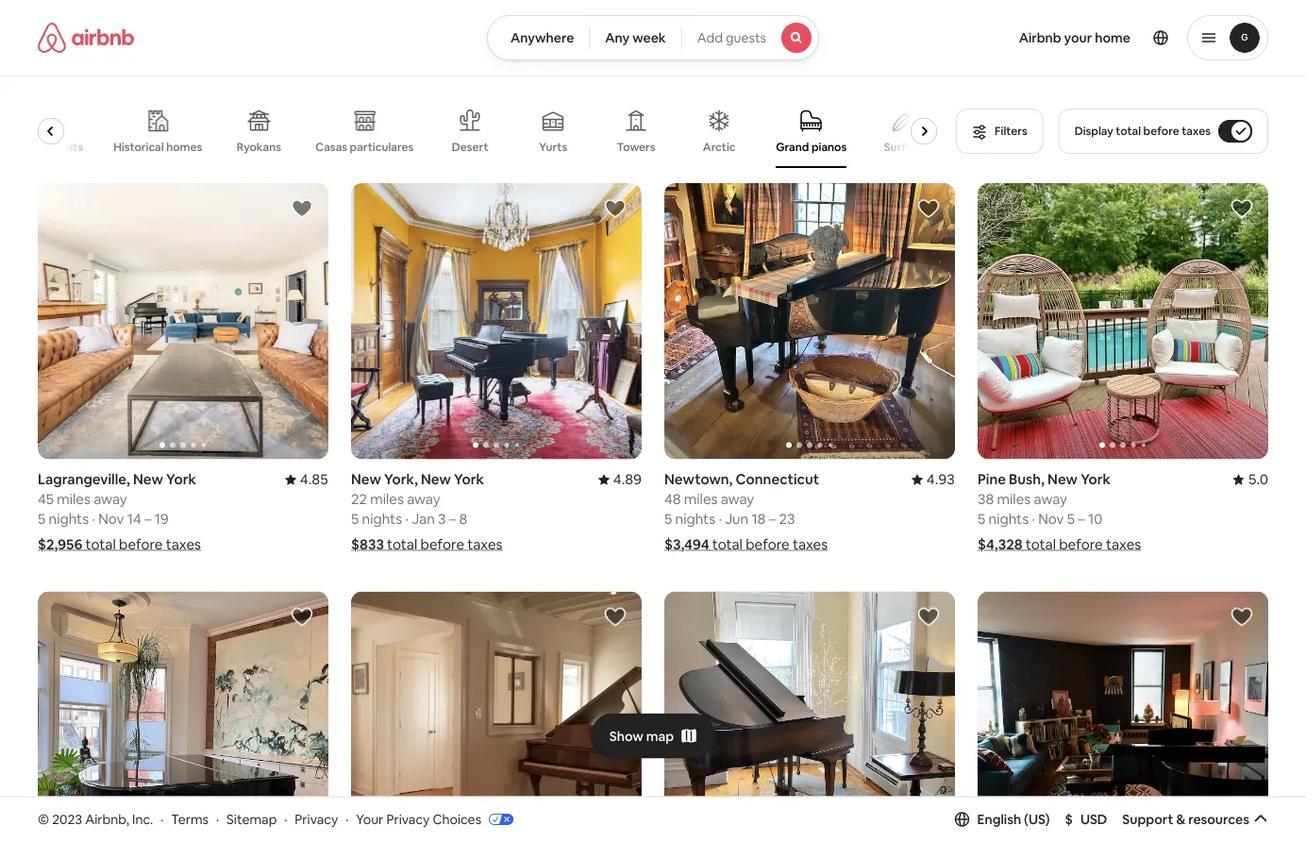 Task type: locate. For each thing, give the bounding box(es) containing it.
total down jan
[[387, 536, 418, 554]]

–
[[144, 510, 152, 528], [449, 510, 456, 528], [769, 510, 776, 528], [1079, 510, 1086, 528]]

– right the 3
[[449, 510, 456, 528]]

york up 8
[[454, 470, 484, 489]]

5 down 48 on the right of the page
[[665, 510, 673, 528]]

support & resources button
[[1123, 811, 1269, 828]]

4 nights from the left
[[989, 510, 1029, 528]]

nights inside newtown, connecticut 48 miles away 5 nights · jun 18 – 23 $3,494 total before taxes
[[676, 510, 716, 528]]

total down jun
[[713, 536, 743, 554]]

· left privacy link at the left of the page
[[284, 811, 288, 828]]

5 down 38
[[978, 510, 986, 528]]

add to wishlist: harriman, new york image
[[918, 606, 941, 629]]

york up 19
[[166, 470, 196, 489]]

before inside new york, new york 22 miles away 5 nights · jan 3 – 8 $833 total before taxes
[[421, 536, 465, 554]]

before down the 3
[[421, 536, 465, 554]]

away
[[94, 490, 127, 509], [407, 490, 441, 509], [721, 490, 755, 509], [1034, 490, 1068, 509]]

– inside new york, new york 22 miles away 5 nights · jan 3 – 8 $833 total before taxes
[[449, 510, 456, 528]]

1 horizontal spatial nov
[[1039, 510, 1065, 528]]

before down 10
[[1060, 536, 1104, 554]]

miles down lagrangeville,
[[57, 490, 91, 509]]

0 horizontal spatial york
[[166, 470, 196, 489]]

· inside "lagrangeville, new york 45 miles away 5 nights · nov 14 – 19 $2,956 total before taxes"
[[92, 510, 95, 528]]

1 horizontal spatial york
[[454, 470, 484, 489]]

before down 18
[[746, 536, 790, 554]]

guests
[[726, 29, 767, 46]]

nights inside pine bush, new york 38 miles away 5 nights · nov 5 – 10 $4,328 total before taxes
[[989, 510, 1029, 528]]

newtown,
[[665, 470, 733, 489]]

· left the 14
[[92, 510, 95, 528]]

&
[[1177, 811, 1186, 828]]

nov
[[98, 510, 124, 528], [1039, 510, 1065, 528]]

nov left 10
[[1039, 510, 1065, 528]]

· left jan
[[405, 510, 409, 528]]

3 away from the left
[[721, 490, 755, 509]]

1 nights from the left
[[49, 510, 89, 528]]

new right york,
[[421, 470, 451, 489]]

2 new from the left
[[351, 470, 381, 489]]

4 5 from the left
[[978, 510, 986, 528]]

none search field containing anywhere
[[487, 15, 820, 60]]

add to wishlist: new york, new york image
[[604, 197, 627, 220]]

0 horizontal spatial nov
[[98, 510, 124, 528]]

nights up $3,494 at bottom right
[[676, 510, 716, 528]]

privacy left your
[[295, 811, 338, 828]]

york inside pine bush, new york 38 miles away 5 nights · nov 5 – 10 $4,328 total before taxes
[[1081, 470, 1112, 489]]

3 – from the left
[[769, 510, 776, 528]]

$3,494
[[665, 536, 710, 554]]

5 inside newtown, connecticut 48 miles away 5 nights · jun 18 – 23 $3,494 total before taxes
[[665, 510, 673, 528]]

show map button
[[591, 714, 716, 759]]

particulares
[[350, 140, 414, 154]]

3 new from the left
[[421, 470, 451, 489]]

miles
[[57, 490, 91, 509], [370, 490, 404, 509], [684, 490, 718, 509], [998, 490, 1031, 509]]

group
[[19, 94, 945, 168], [38, 183, 329, 460], [351, 183, 642, 460], [665, 183, 956, 460], [978, 183, 1269, 460], [38, 592, 329, 842], [351, 592, 642, 842], [665, 592, 956, 842], [978, 592, 1269, 842]]

1 nov from the left
[[98, 510, 124, 528]]

· inside pine bush, new york 38 miles away 5 nights · nov 5 – 10 $4,328 total before taxes
[[1033, 510, 1036, 528]]

terms · sitemap · privacy ·
[[171, 811, 349, 828]]

show map
[[610, 728, 674, 745]]

towers
[[617, 140, 656, 154]]

nov left the 14
[[98, 510, 124, 528]]

2 nov from the left
[[1039, 510, 1065, 528]]

4 miles from the left
[[998, 490, 1031, 509]]

away down lagrangeville,
[[94, 490, 127, 509]]

taxes
[[1182, 124, 1212, 138], [166, 536, 201, 554], [468, 536, 503, 554], [793, 536, 828, 554], [1107, 536, 1142, 554]]

2 horizontal spatial york
[[1081, 470, 1112, 489]]

· down bush,
[[1033, 510, 1036, 528]]

– inside pine bush, new york 38 miles away 5 nights · nov 5 – 10 $4,328 total before taxes
[[1079, 510, 1086, 528]]

4.89 out of 5 average rating image
[[598, 470, 642, 489]]

3
[[438, 510, 446, 528]]

2 5 from the left
[[351, 510, 359, 528]]

any
[[606, 29, 630, 46]]

connecticut
[[736, 470, 820, 489]]

nights up $4,328
[[989, 510, 1029, 528]]

york inside new york, new york 22 miles away 5 nights · jan 3 – 8 $833 total before taxes
[[454, 470, 484, 489]]

terms
[[171, 811, 209, 828]]

nights up $2,956
[[49, 510, 89, 528]]

new up 19
[[133, 470, 163, 489]]

·
[[92, 510, 95, 528], [405, 510, 409, 528], [719, 510, 722, 528], [1033, 510, 1036, 528], [161, 811, 164, 828], [216, 811, 219, 828], [284, 811, 288, 828], [346, 811, 349, 828]]

1 york from the left
[[166, 470, 196, 489]]

yurts
[[539, 140, 568, 154]]

2 nights from the left
[[362, 510, 402, 528]]

york up 10
[[1081, 470, 1112, 489]]

4.89
[[614, 470, 642, 489]]

new right bush,
[[1048, 470, 1078, 489]]

before inside "lagrangeville, new york 45 miles away 5 nights · nov 14 – 19 $2,956 total before taxes"
[[119, 536, 163, 554]]

3 nights from the left
[[676, 510, 716, 528]]

2 miles from the left
[[370, 490, 404, 509]]

4.85
[[300, 470, 329, 489]]

– inside "lagrangeville, new york 45 miles away 5 nights · nov 14 – 19 $2,956 total before taxes"
[[144, 510, 152, 528]]

privacy
[[295, 811, 338, 828], [387, 811, 430, 828]]

2 – from the left
[[449, 510, 456, 528]]

historical
[[113, 140, 164, 154]]

your
[[356, 811, 384, 828]]

before right display
[[1144, 124, 1180, 138]]

total inside button
[[1116, 124, 1142, 138]]

nights up $833
[[362, 510, 402, 528]]

5 down "45"
[[38, 510, 46, 528]]

arctic
[[703, 140, 736, 154]]

total inside new york, new york 22 miles away 5 nights · jan 3 – 8 $833 total before taxes
[[387, 536, 418, 554]]

1 miles from the left
[[57, 490, 91, 509]]

1 horizontal spatial privacy
[[387, 811, 430, 828]]

away up jan
[[407, 490, 441, 509]]

taxes inside "lagrangeville, new york 45 miles away 5 nights · nov 14 – 19 $2,956 total before taxes"
[[166, 536, 201, 554]]

– left 10
[[1079, 510, 1086, 528]]

3 5 from the left
[[665, 510, 673, 528]]

before down the 14
[[119, 536, 163, 554]]

$4,328
[[978, 536, 1023, 554]]

miles inside newtown, connecticut 48 miles away 5 nights · jun 18 – 23 $3,494 total before taxes
[[684, 490, 718, 509]]

0 horizontal spatial privacy
[[295, 811, 338, 828]]

show
[[610, 728, 644, 745]]

miles down bush,
[[998, 490, 1031, 509]]

privacy right your
[[387, 811, 430, 828]]

terms link
[[171, 811, 209, 828]]

york inside "lagrangeville, new york 45 miles away 5 nights · nov 14 – 19 $2,956 total before taxes"
[[166, 470, 196, 489]]

nights inside new york, new york 22 miles away 5 nights · jan 3 – 8 $833 total before taxes
[[362, 510, 402, 528]]

before
[[1144, 124, 1180, 138], [119, 536, 163, 554], [421, 536, 465, 554], [746, 536, 790, 554], [1060, 536, 1104, 554]]

away down bush,
[[1034, 490, 1068, 509]]

before inside newtown, connecticut 48 miles away 5 nights · jun 18 – 23 $3,494 total before taxes
[[746, 536, 790, 554]]

away inside newtown, connecticut 48 miles away 5 nights · jun 18 – 23 $3,494 total before taxes
[[721, 490, 755, 509]]

inc.
[[132, 811, 153, 828]]

historical homes
[[113, 140, 202, 154]]

your privacy choices
[[356, 811, 482, 828]]

support
[[1123, 811, 1174, 828]]

· inside newtown, connecticut 48 miles away 5 nights · jun 18 – 23 $3,494 total before taxes
[[719, 510, 722, 528]]

your
[[1065, 29, 1093, 46]]

nights
[[49, 510, 89, 528], [362, 510, 402, 528], [676, 510, 716, 528], [989, 510, 1029, 528]]

pianos
[[812, 140, 847, 154]]

2 away from the left
[[407, 490, 441, 509]]

2 york from the left
[[454, 470, 484, 489]]

– right 18
[[769, 510, 776, 528]]

group containing houseboats
[[19, 94, 945, 168]]

1 5 from the left
[[38, 510, 46, 528]]

add to wishlist: brooklyn, ny, image
[[291, 606, 314, 629]]

5 down the 22
[[351, 510, 359, 528]]

1 away from the left
[[94, 490, 127, 509]]

new up the 22
[[351, 470, 381, 489]]

add to wishlist: newtown, connecticut image
[[918, 197, 941, 220]]

– left 19
[[144, 510, 152, 528]]

anywhere
[[511, 29, 574, 46]]

None search field
[[487, 15, 820, 60]]

away inside new york, new york 22 miles away 5 nights · jan 3 – 8 $833 total before taxes
[[407, 490, 441, 509]]

new inside "lagrangeville, new york 45 miles away 5 nights · nov 14 – 19 $2,956 total before taxes"
[[133, 470, 163, 489]]

ryokans
[[237, 140, 281, 154]]

19
[[155, 510, 169, 528]]

away up jun
[[721, 490, 755, 509]]

4.93 out of 5 average rating image
[[912, 470, 956, 489]]

grand
[[776, 140, 810, 154]]

48
[[665, 490, 681, 509]]

miles down york,
[[370, 490, 404, 509]]

$ usd
[[1066, 811, 1108, 828]]

1 privacy from the left
[[295, 811, 338, 828]]

· left your
[[346, 811, 349, 828]]

2023
[[52, 811, 82, 828]]

23
[[779, 510, 795, 528]]

add to wishlist: huntington, new york image
[[604, 606, 627, 629]]

45
[[38, 490, 54, 509]]

5 left 10
[[1068, 510, 1076, 528]]

3 miles from the left
[[684, 490, 718, 509]]

4 – from the left
[[1079, 510, 1086, 528]]

1 new from the left
[[133, 470, 163, 489]]

5
[[38, 510, 46, 528], [351, 510, 359, 528], [665, 510, 673, 528], [978, 510, 986, 528], [1068, 510, 1076, 528]]

8
[[459, 510, 468, 528]]

· left jun
[[719, 510, 722, 528]]

1 – from the left
[[144, 510, 152, 528]]

total right $2,956
[[85, 536, 116, 554]]

homes
[[166, 140, 202, 154]]

total right display
[[1116, 124, 1142, 138]]

4 away from the left
[[1034, 490, 1068, 509]]

3 york from the left
[[1081, 470, 1112, 489]]

$
[[1066, 811, 1074, 828]]

miles down newtown,
[[684, 490, 718, 509]]

4 new from the left
[[1048, 470, 1078, 489]]

privacy link
[[295, 811, 338, 828]]

total right $4,328
[[1026, 536, 1057, 554]]

newtown, connecticut 48 miles away 5 nights · jun 18 – 23 $3,494 total before taxes
[[665, 470, 828, 554]]



Task type: vqa. For each thing, say whether or not it's contained in the screenshot.


Task type: describe. For each thing, give the bounding box(es) containing it.
– inside newtown, connecticut 48 miles away 5 nights · jun 18 – 23 $3,494 total before taxes
[[769, 510, 776, 528]]

taxes inside newtown, connecticut 48 miles away 5 nights · jun 18 – 23 $3,494 total before taxes
[[793, 536, 828, 554]]

sitemap link
[[227, 811, 277, 828]]

miles inside pine bush, new york 38 miles away 5 nights · nov 5 – 10 $4,328 total before taxes
[[998, 490, 1031, 509]]

casas particulares
[[316, 140, 414, 154]]

display total before taxes
[[1075, 124, 1212, 138]]

airbnb,
[[85, 811, 129, 828]]

filters
[[995, 124, 1028, 138]]

5 inside "lagrangeville, new york 45 miles away 5 nights · nov 14 – 19 $2,956 total before taxes"
[[38, 510, 46, 528]]

display total before taxes button
[[1059, 109, 1269, 154]]

add to wishlist: brooklyn , new york image
[[1231, 606, 1254, 629]]

airbnb your home
[[1020, 29, 1131, 46]]

5 5 from the left
[[1068, 510, 1076, 528]]

any week button
[[590, 15, 682, 60]]

before inside pine bush, new york 38 miles away 5 nights · nov 5 – 10 $4,328 total before taxes
[[1060, 536, 1104, 554]]

· right inc.
[[161, 811, 164, 828]]

airbnb your home link
[[1008, 18, 1143, 58]]

support & resources
[[1123, 811, 1250, 828]]

choices
[[433, 811, 482, 828]]

$833
[[351, 536, 384, 554]]

surfing
[[885, 140, 923, 154]]

new inside pine bush, new york 38 miles away 5 nights · nov 5 – 10 $4,328 total before taxes
[[1048, 470, 1078, 489]]

add guests button
[[682, 15, 820, 60]]

add guests
[[698, 29, 767, 46]]

desert
[[452, 140, 489, 154]]

22
[[351, 490, 367, 509]]

© 2023 airbnb, inc. ·
[[38, 811, 164, 828]]

airbnb
[[1020, 29, 1062, 46]]

week
[[633, 29, 666, 46]]

(us)
[[1025, 811, 1051, 828]]

home
[[1096, 29, 1131, 46]]

14
[[127, 510, 141, 528]]

4.85 out of 5 average rating image
[[285, 470, 329, 489]]

add to wishlist: lagrangeville, new york image
[[291, 197, 314, 220]]

houseboats
[[19, 140, 83, 154]]

total inside "lagrangeville, new york 45 miles away 5 nights · nov 14 – 19 $2,956 total before taxes"
[[85, 536, 116, 554]]

jan
[[412, 510, 435, 528]]

nights inside "lagrangeville, new york 45 miles away 5 nights · nov 14 – 19 $2,956 total before taxes"
[[49, 510, 89, 528]]

2 privacy from the left
[[387, 811, 430, 828]]

5.0 out of 5 average rating image
[[1234, 470, 1269, 489]]

grand pianos
[[776, 140, 847, 154]]

your privacy choices link
[[356, 811, 514, 829]]

miles inside new york, new york 22 miles away 5 nights · jan 3 – 8 $833 total before taxes
[[370, 490, 404, 509]]

nov inside "lagrangeville, new york 45 miles away 5 nights · nov 14 – 19 $2,956 total before taxes"
[[98, 510, 124, 528]]

away inside pine bush, new york 38 miles away 5 nights · nov 5 – 10 $4,328 total before taxes
[[1034, 490, 1068, 509]]

lagrangeville, new york 45 miles away 5 nights · nov 14 – 19 $2,956 total before taxes
[[38, 470, 201, 554]]

filters button
[[957, 109, 1044, 154]]

any week
[[606, 29, 666, 46]]

$2,956
[[38, 536, 82, 554]]

18
[[752, 510, 766, 528]]

lagrangeville,
[[38, 470, 130, 489]]

· inside new york, new york 22 miles away 5 nights · jan 3 – 8 $833 total before taxes
[[405, 510, 409, 528]]

sitemap
[[227, 811, 277, 828]]

38
[[978, 490, 995, 509]]

english
[[978, 811, 1022, 828]]

bush,
[[1010, 470, 1045, 489]]

pine bush, new york 38 miles away 5 nights · nov 5 – 10 $4,328 total before taxes
[[978, 470, 1142, 554]]

map
[[647, 728, 674, 745]]

usd
[[1081, 811, 1108, 828]]

york for pine bush, new york 38 miles away 5 nights · nov 5 – 10 $4,328 total before taxes
[[1081, 470, 1112, 489]]

jun
[[725, 510, 749, 528]]

10
[[1089, 510, 1103, 528]]

5.0
[[1249, 470, 1269, 489]]

4.93
[[927, 470, 956, 489]]

new york, new york 22 miles away 5 nights · jan 3 – 8 $833 total before taxes
[[351, 470, 503, 554]]

york,
[[384, 470, 418, 489]]

casas
[[316, 140, 348, 154]]

resources
[[1189, 811, 1250, 828]]

· right "terms"
[[216, 811, 219, 828]]

total inside pine bush, new york 38 miles away 5 nights · nov 5 – 10 $4,328 total before taxes
[[1026, 536, 1057, 554]]

add
[[698, 29, 723, 46]]

before inside button
[[1144, 124, 1180, 138]]

nov inside pine bush, new york 38 miles away 5 nights · nov 5 – 10 $4,328 total before taxes
[[1039, 510, 1065, 528]]

total inside newtown, connecticut 48 miles away 5 nights · jun 18 – 23 $3,494 total before taxes
[[713, 536, 743, 554]]

profile element
[[842, 0, 1269, 76]]

away inside "lagrangeville, new york 45 miles away 5 nights · nov 14 – 19 $2,956 total before taxes"
[[94, 490, 127, 509]]

taxes inside new york, new york 22 miles away 5 nights · jan 3 – 8 $833 total before taxes
[[468, 536, 503, 554]]

english (us) button
[[955, 811, 1051, 828]]

taxes inside button
[[1182, 124, 1212, 138]]

display
[[1075, 124, 1114, 138]]

york for new york, new york 22 miles away 5 nights · jan 3 – 8 $833 total before taxes
[[454, 470, 484, 489]]

add to wishlist: pine bush, new york image
[[1231, 197, 1254, 220]]

anywhere button
[[487, 15, 590, 60]]

miles inside "lagrangeville, new york 45 miles away 5 nights · nov 14 – 19 $2,956 total before taxes"
[[57, 490, 91, 509]]

taxes inside pine bush, new york 38 miles away 5 nights · nov 5 – 10 $4,328 total before taxes
[[1107, 536, 1142, 554]]

5 inside new york, new york 22 miles away 5 nights · jan 3 – 8 $833 total before taxes
[[351, 510, 359, 528]]

pine
[[978, 470, 1007, 489]]

©
[[38, 811, 49, 828]]

english (us)
[[978, 811, 1051, 828]]



